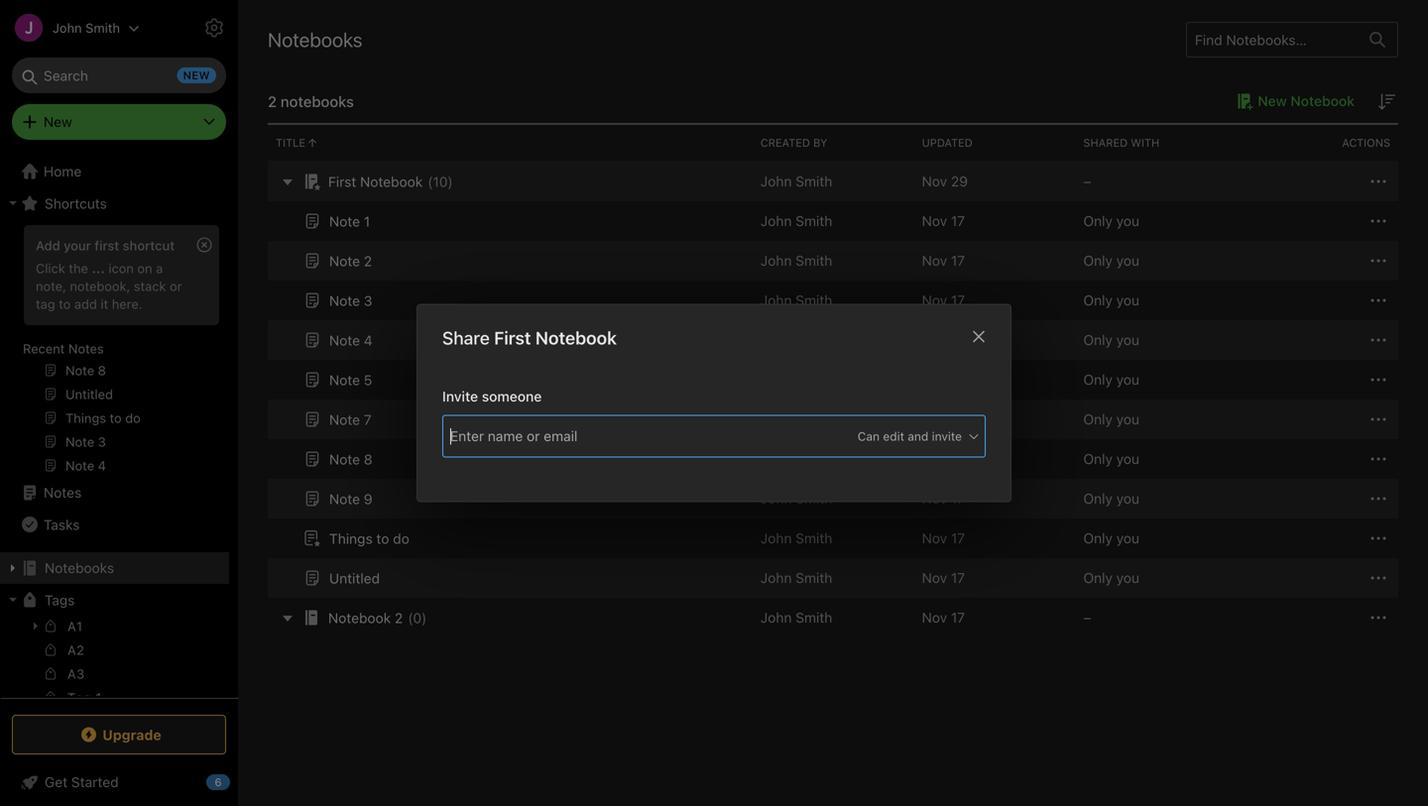 Task type: vqa. For each thing, say whether or not it's contained in the screenshot.
the Note in Note 9 button
yes



Task type: describe. For each thing, give the bounding box(es) containing it.
shortcuts
[[45, 195, 107, 212]]

nov for 8
[[922, 451, 948, 467]]

settings image
[[202, 16, 226, 40]]

tag 1 link
[[0, 688, 229, 711]]

note 9
[[329, 491, 373, 507]]

title button
[[268, 125, 753, 161]]

nov for 1
[[922, 213, 948, 229]]

you for 2
[[1117, 252, 1140, 269]]

things
[[329, 531, 373, 547]]

note for note 1
[[329, 213, 360, 229]]

note for note 2
[[329, 253, 360, 269]]

note 2
[[329, 253, 372, 269]]

1 for note 1
[[364, 213, 370, 229]]

only you for 3
[[1084, 292, 1140, 309]]

tag
[[67, 691, 92, 705]]

recent
[[23, 341, 65, 356]]

you for to
[[1117, 530, 1140, 547]]

new notebook button
[[1231, 89, 1355, 113]]

by
[[814, 136, 828, 149]]

john for 3
[[761, 292, 792, 309]]

john for 1
[[761, 213, 792, 229]]

– for nov 29
[[1084, 173, 1092, 189]]

only you for 1
[[1084, 213, 1140, 229]]

tags
[[45, 592, 75, 608]]

note 4
[[329, 332, 373, 348]]

– for nov 17
[[1084, 610, 1092, 626]]

a3
[[67, 667, 85, 682]]

notebooks element
[[238, 0, 1429, 807]]

notebook 2 (0)
[[328, 610, 427, 626]]

john inside "first notebook" row
[[761, 173, 792, 189]]

a2 link
[[0, 640, 229, 664]]

the
[[69, 261, 88, 276]]

smith inside "first notebook" row
[[796, 173, 833, 189]]

actions
[[1343, 136, 1391, 149]]

john for to
[[761, 530, 792, 547]]

you for 1
[[1117, 213, 1140, 229]]

a3 link
[[0, 664, 229, 688]]

tasks
[[44, 517, 80, 533]]

shortcuts button
[[0, 188, 229, 219]]

it
[[101, 296, 108, 311]]

note 4 row
[[268, 320, 1399, 360]]

only you inside note 5 row
[[1084, 372, 1140, 388]]

smith for 9
[[796, 491, 833, 507]]

note for note 4
[[329, 332, 360, 348]]

first inside row
[[328, 173, 356, 190]]

expand tags image
[[5, 592, 21, 608]]

8
[[364, 451, 373, 468]]

0 vertical spatial notes
[[68, 341, 104, 356]]

note for note 3
[[329, 292, 360, 309]]

2 for notebook
[[395, 610, 403, 626]]

nov 17 for 9
[[922, 491, 965, 507]]

created by
[[761, 136, 828, 149]]

add
[[36, 238, 60, 253]]

Search text field
[[26, 58, 212, 93]]

john smith inside untitled row
[[761, 570, 833, 586]]

note for note 9
[[329, 491, 360, 507]]

notes link
[[0, 477, 229, 509]]

only you for 8
[[1084, 451, 1140, 467]]

upgrade button
[[12, 715, 226, 755]]

2 notebooks
[[268, 93, 354, 110]]

things to do row
[[268, 519, 1399, 559]]

nov 17 for to
[[922, 530, 965, 547]]

smith inside notebook 2 row
[[796, 610, 833, 626]]

first notebook (10)
[[328, 173, 453, 190]]

only you inside untitled row
[[1084, 570, 1140, 586]]

john smith for 8
[[761, 451, 833, 467]]

add
[[74, 296, 97, 311]]

john smith for 3
[[761, 292, 833, 309]]

a
[[156, 261, 163, 276]]

1 vertical spatial notebooks
[[45, 560, 114, 576]]

someone
[[482, 388, 542, 405]]

to inside button
[[376, 531, 389, 547]]

note 2 button
[[301, 249, 372, 273]]

tag 1
[[67, 691, 102, 705]]

your
[[64, 238, 91, 253]]

29 for –
[[951, 173, 968, 189]]

notebook up someone
[[536, 327, 617, 349]]

4
[[364, 332, 373, 348]]

nov for to
[[922, 530, 948, 547]]

home link
[[0, 156, 238, 188]]

tree containing home
[[0, 156, 238, 807]]

nov inside untitled row
[[922, 570, 948, 586]]

smith inside untitled row
[[796, 570, 833, 586]]

notebook 2 row
[[268, 598, 1399, 638]]

you for 7
[[1117, 411, 1140, 428]]

smith for 8
[[796, 451, 833, 467]]

or
[[170, 279, 182, 294]]

note 4 button
[[301, 328, 373, 352]]

note 3
[[329, 292, 373, 309]]

upgrade
[[102, 727, 161, 743]]

notebooks
[[281, 93, 354, 110]]

17 inside untitled row
[[951, 570, 965, 586]]

only inside the "note 4" row
[[1084, 332, 1113, 348]]

only for 7
[[1084, 411, 1113, 428]]

note 5
[[329, 372, 372, 388]]

note 7 row
[[268, 400, 1399, 440]]

shared
[[1084, 136, 1128, 149]]

actions button
[[1237, 125, 1399, 161]]

a2
[[67, 643, 85, 658]]

here.
[[112, 296, 142, 311]]

Add tag field
[[448, 426, 687, 447]]

a1
[[67, 619, 83, 634]]

stack
[[134, 279, 166, 294]]

smith for 7
[[796, 411, 833, 428]]

do
[[393, 531, 410, 547]]

smith for 2
[[796, 252, 833, 269]]

recent notes
[[23, 341, 104, 356]]

john smith for 7
[[761, 411, 833, 428]]

note,
[[36, 279, 66, 294]]

note 5 button
[[301, 368, 372, 392]]

john for 8
[[761, 451, 792, 467]]

...
[[92, 261, 105, 276]]

you for 3
[[1117, 292, 1140, 309]]

share first notebook
[[442, 327, 617, 349]]

only you for to
[[1084, 530, 1140, 547]]

note 1 button
[[301, 209, 370, 233]]

note 8
[[329, 451, 373, 468]]



Task type: locate. For each thing, give the bounding box(es) containing it.
5 nov 17 from the top
[[922, 491, 965, 507]]

nov for 2
[[922, 252, 948, 269]]

0 vertical spatial 2
[[268, 93, 277, 110]]

2 only from the top
[[1084, 252, 1113, 269]]

note 8 row
[[268, 440, 1399, 479]]

things to do button
[[301, 527, 410, 551]]

7 nov from the top
[[922, 491, 948, 507]]

5 only you from the top
[[1084, 372, 1140, 388]]

untitled row
[[268, 559, 1399, 598]]

only inside note 8 row
[[1084, 451, 1113, 467]]

row group
[[268, 162, 1399, 638]]

untitled
[[329, 570, 380, 587]]

17 inside note 9 row
[[951, 491, 965, 507]]

new inside new notebook button
[[1258, 93, 1287, 109]]

0 horizontal spatial first
[[328, 173, 356, 190]]

first right share
[[494, 327, 531, 349]]

smith down by at the top right of the page
[[796, 173, 833, 189]]

row group inside the notebooks element
[[268, 162, 1399, 638]]

9 only from the top
[[1084, 530, 1113, 547]]

17 for 3
[[951, 292, 965, 309]]

2 note from the top
[[329, 253, 360, 269]]

1 nov 29 from the top
[[922, 173, 968, 189]]

7
[[364, 411, 372, 428]]

nov 29 for –
[[922, 173, 968, 189]]

john inside note 1 row
[[761, 213, 792, 229]]

icon
[[109, 261, 134, 276]]

notebook up "actions" button
[[1291, 93, 1355, 109]]

to left do
[[376, 531, 389, 547]]

6 smith from the top
[[796, 451, 833, 467]]

tag
[[36, 296, 55, 311]]

0 vertical spatial 29
[[951, 173, 968, 189]]

5 note from the top
[[329, 372, 360, 388]]

6 you from the top
[[1117, 411, 1140, 428]]

only you
[[1084, 213, 1140, 229], [1084, 252, 1140, 269], [1084, 292, 1140, 309], [1084, 332, 1140, 348], [1084, 372, 1140, 388], [1084, 411, 1140, 428], [1084, 451, 1140, 467], [1084, 491, 1140, 507], [1084, 530, 1140, 547], [1084, 570, 1140, 586]]

invite someone
[[442, 388, 542, 405]]

john smith inside "first notebook" row
[[761, 173, 833, 189]]

Select permission field
[[820, 428, 981, 445]]

– inside notebook 2 row
[[1084, 610, 1092, 626]]

4 17 from the top
[[951, 411, 965, 428]]

updated button
[[914, 125, 1076, 161]]

notes up tasks
[[44, 485, 82, 501]]

2 for note
[[364, 253, 372, 269]]

only you for 2
[[1084, 252, 1140, 269]]

nov inside note 9 row
[[922, 491, 948, 507]]

1 horizontal spatial to
[[376, 531, 389, 547]]

john inside notebook 2 row
[[761, 610, 792, 626]]

1 note from the top
[[329, 213, 360, 229]]

only you inside note 8 row
[[1084, 451, 1140, 467]]

5 nov from the top
[[922, 411, 948, 428]]

1 nov 17 from the top
[[922, 213, 965, 229]]

29 down invite
[[951, 451, 968, 467]]

john smith down note 9 row
[[761, 530, 833, 547]]

1 horizontal spatial 1
[[364, 213, 370, 229]]

only you inside note 1 row
[[1084, 213, 1140, 229]]

group containing add your first shortcut
[[0, 219, 229, 485]]

john down note 7 row
[[761, 451, 792, 467]]

9 john from the top
[[761, 570, 792, 586]]

john smith
[[761, 173, 833, 189], [761, 213, 833, 229], [761, 252, 833, 269], [761, 292, 833, 309], [761, 411, 833, 428], [761, 451, 833, 467], [761, 491, 833, 507], [761, 530, 833, 547], [761, 570, 833, 586], [761, 610, 833, 626]]

notebook,
[[70, 279, 130, 294]]

1
[[364, 213, 370, 229], [95, 691, 102, 705]]

4 john from the top
[[761, 292, 792, 309]]

0 vertical spatial 1
[[364, 213, 370, 229]]

nov 29 inside note 8 row
[[922, 451, 968, 467]]

you inside untitled row
[[1117, 570, 1140, 586]]

2 vertical spatial 2
[[395, 610, 403, 626]]

3 smith from the top
[[796, 252, 833, 269]]

4 nov 17 from the top
[[922, 411, 965, 428]]

with
[[1131, 136, 1160, 149]]

2 – from the top
[[1084, 610, 1092, 626]]

only you inside the "note 4" row
[[1084, 332, 1140, 348]]

6 nov from the top
[[922, 451, 948, 467]]

share
[[442, 327, 490, 349]]

only you inside note 9 row
[[1084, 491, 1140, 507]]

1 up note 2
[[364, 213, 370, 229]]

you inside note 5 row
[[1117, 372, 1140, 388]]

you for 8
[[1117, 451, 1140, 467]]

smith inside note 9 row
[[796, 491, 833, 507]]

2 john from the top
[[761, 213, 792, 229]]

shortcut
[[123, 238, 175, 253]]

smith for 1
[[796, 213, 833, 229]]

john smith down note 2 row
[[761, 292, 833, 309]]

8 only you from the top
[[1084, 491, 1140, 507]]

expand notebooks image
[[5, 561, 21, 576]]

29 down updated
[[951, 173, 968, 189]]

2 17 from the top
[[951, 252, 965, 269]]

only
[[1084, 213, 1113, 229], [1084, 252, 1113, 269], [1084, 292, 1113, 309], [1084, 332, 1113, 348], [1084, 372, 1113, 388], [1084, 411, 1113, 428], [1084, 451, 1113, 467], [1084, 491, 1113, 507], [1084, 530, 1113, 547], [1084, 570, 1113, 586]]

5
[[364, 372, 372, 388]]

nov 17 inside note 3 'row'
[[922, 292, 965, 309]]

2 horizontal spatial 2
[[395, 610, 403, 626]]

(10)
[[428, 173, 453, 190]]

note
[[329, 213, 360, 229], [329, 253, 360, 269], [329, 292, 360, 309], [329, 332, 360, 348], [329, 372, 360, 388], [329, 411, 360, 428], [329, 451, 360, 468], [329, 491, 360, 507]]

2 nov 17 from the top
[[922, 252, 965, 269]]

2 john smith from the top
[[761, 213, 833, 229]]

can
[[858, 430, 880, 443]]

1 nov from the top
[[922, 173, 948, 189]]

7 smith from the top
[[796, 491, 833, 507]]

a1 link
[[0, 615, 229, 640]]

icon on a note, notebook, stack or tag to add it here.
[[36, 261, 182, 311]]

5 john smith from the top
[[761, 411, 833, 428]]

you inside note 3 'row'
[[1117, 292, 1140, 309]]

4 you from the top
[[1117, 332, 1140, 348]]

4 smith from the top
[[796, 292, 833, 309]]

only you for 7
[[1084, 411, 1140, 428]]

2 up 3
[[364, 253, 372, 269]]

john for 9
[[761, 491, 792, 507]]

4 note from the top
[[329, 332, 360, 348]]

note 1
[[329, 213, 370, 229]]

9 smith from the top
[[796, 570, 833, 586]]

6 only from the top
[[1084, 411, 1113, 428]]

note left 4
[[329, 332, 360, 348]]

1 vertical spatial group
[[0, 615, 229, 791]]

7 john smith from the top
[[761, 491, 833, 507]]

john smith down untitled row
[[761, 610, 833, 626]]

shared with button
[[1076, 125, 1237, 161]]

7 17 from the top
[[951, 570, 965, 586]]

17 inside note 2 row
[[951, 252, 965, 269]]

0 vertical spatial to
[[59, 296, 71, 311]]

0 horizontal spatial new
[[44, 114, 72, 130]]

first
[[328, 173, 356, 190], [494, 327, 531, 349]]

4 only you from the top
[[1084, 332, 1140, 348]]

note left 9 on the bottom of page
[[329, 491, 360, 507]]

nov inside note 2 row
[[922, 252, 948, 269]]

10 you from the top
[[1117, 570, 1140, 586]]

nov 17 inside note 1 row
[[922, 213, 965, 229]]

2 left notebooks
[[268, 93, 277, 110]]

1 vertical spatial new
[[44, 114, 72, 130]]

john inside untitled row
[[761, 570, 792, 586]]

note left 3
[[329, 292, 360, 309]]

7 only from the top
[[1084, 451, 1113, 467]]

nov inside notebook 2 row
[[922, 610, 948, 626]]

4 john smith from the top
[[761, 292, 833, 309]]

john down untitled row
[[761, 610, 792, 626]]

only inside note 5 row
[[1084, 372, 1113, 388]]

only for 9
[[1084, 491, 1113, 507]]

john smith down "first notebook" row
[[761, 213, 833, 229]]

notebooks up 'tags'
[[45, 560, 114, 576]]

note for note 5
[[329, 372, 360, 388]]

1 29 from the top
[[951, 173, 968, 189]]

nov 17 inside note 7 row
[[922, 411, 965, 428]]

None search field
[[26, 58, 212, 93]]

john smith down note 8 row
[[761, 491, 833, 507]]

new up home
[[44, 114, 72, 130]]

only for to
[[1084, 530, 1113, 547]]

note 8 button
[[301, 447, 373, 471]]

nov 17 for 7
[[922, 411, 965, 428]]

nov inside note 3 'row'
[[922, 292, 948, 309]]

note 9 row
[[268, 479, 1399, 519]]

invite
[[442, 388, 478, 405]]

2 you from the top
[[1117, 252, 1140, 269]]

new button
[[12, 104, 226, 140]]

to
[[59, 296, 71, 311], [376, 531, 389, 547]]

you inside note 8 row
[[1117, 451, 1140, 467]]

john down note 5 row
[[761, 411, 792, 428]]

1 vertical spatial 29
[[951, 451, 968, 467]]

17 for to
[[951, 530, 965, 547]]

john smith for 9
[[761, 491, 833, 507]]

note 3 button
[[301, 289, 373, 313]]

1 horizontal spatial new
[[1258, 93, 1287, 109]]

8 you from the top
[[1117, 491, 1140, 507]]

note 1 row
[[268, 201, 1399, 241]]

nov 17 for 1
[[922, 213, 965, 229]]

untitled button
[[301, 567, 380, 590]]

only you inside note 7 row
[[1084, 411, 1140, 428]]

17 inside note 7 row
[[951, 411, 965, 428]]

1 – from the top
[[1084, 173, 1092, 189]]

nov inside note 1 row
[[922, 213, 948, 229]]

9 only you from the top
[[1084, 530, 1140, 547]]

you inside note 2 row
[[1117, 252, 1140, 269]]

john smith down note 5 row
[[761, 411, 833, 428]]

title
[[276, 136, 306, 149]]

nov 29 for only you
[[922, 451, 968, 467]]

1 vertical spatial 2
[[364, 253, 372, 269]]

new inside new popup button
[[44, 114, 72, 130]]

smith down note 7 row
[[796, 451, 833, 467]]

notebook left (10)
[[360, 173, 423, 190]]

nov for 9
[[922, 491, 948, 507]]

john smith inside note 7 row
[[761, 411, 833, 428]]

john down note 2 row
[[761, 292, 792, 309]]

note for note 7
[[329, 411, 360, 428]]

(0)
[[408, 610, 427, 626]]

3 only from the top
[[1084, 292, 1113, 309]]

notebook
[[1291, 93, 1355, 109], [360, 173, 423, 190], [536, 327, 617, 349], [328, 610, 391, 626]]

3 you from the top
[[1117, 292, 1140, 309]]

only inside note 1 row
[[1084, 213, 1113, 229]]

note 9 button
[[301, 487, 373, 511]]

john inside note 2 row
[[761, 252, 792, 269]]

note 2 row
[[268, 241, 1399, 281]]

note inside "button"
[[329, 213, 360, 229]]

3 only you from the top
[[1084, 292, 1140, 309]]

note 7
[[329, 411, 372, 428]]

1 horizontal spatial 2
[[364, 253, 372, 269]]

new for new
[[44, 114, 72, 130]]

nov 17 for 3
[[922, 292, 965, 309]]

smith inside note 2 row
[[796, 252, 833, 269]]

5 john from the top
[[761, 411, 792, 428]]

john smith down note 7 row
[[761, 451, 833, 467]]

notebooks up notebooks
[[268, 28, 363, 51]]

8 only from the top
[[1084, 491, 1113, 507]]

6 only you from the top
[[1084, 411, 1140, 428]]

nov 17 inside untitled row
[[922, 570, 965, 586]]

2 nov from the top
[[922, 213, 948, 229]]

note inside button
[[329, 292, 360, 309]]

created by button
[[753, 125, 914, 161]]

1 vertical spatial 1
[[95, 691, 102, 705]]

john down note 9 row
[[761, 530, 792, 547]]

john inside note 8 row
[[761, 451, 792, 467]]

3 17 from the top
[[951, 292, 965, 309]]

john smith inside note 1 row
[[761, 213, 833, 229]]

note down note 1
[[329, 253, 360, 269]]

1 vertical spatial notes
[[44, 485, 82, 501]]

notebook down untitled
[[328, 610, 391, 626]]

17 for 7
[[951, 411, 965, 428]]

john down note 8 row
[[761, 491, 792, 507]]

17 inside note 1 row
[[951, 213, 965, 229]]

nov 17 inside notebook 2 row
[[922, 610, 965, 626]]

john for 7
[[761, 411, 792, 428]]

you for 9
[[1117, 491, 1140, 507]]

– inside "first notebook" row
[[1084, 173, 1092, 189]]

only for 8
[[1084, 451, 1113, 467]]

17 inside things to do "row"
[[951, 530, 965, 547]]

10 only from the top
[[1084, 570, 1113, 586]]

3 nov 17 from the top
[[922, 292, 965, 309]]

10 john smith from the top
[[761, 610, 833, 626]]

2 inside button
[[364, 253, 372, 269]]

nov inside note 8 row
[[922, 451, 948, 467]]

john smith inside note 9 row
[[761, 491, 833, 507]]

john smith for 1
[[761, 213, 833, 229]]

3 note from the top
[[329, 292, 360, 309]]

2 only you from the top
[[1084, 252, 1140, 269]]

note 5 row
[[268, 360, 1399, 400]]

Find Notebooks… text field
[[1188, 24, 1358, 56]]

you inside note 9 row
[[1117, 491, 1140, 507]]

only you inside note 3 'row'
[[1084, 292, 1140, 309]]

nov 17 for 2
[[922, 252, 965, 269]]

john down note 1 row
[[761, 252, 792, 269]]

to right tag
[[59, 296, 71, 311]]

only inside note 3 'row'
[[1084, 292, 1113, 309]]

1 you from the top
[[1117, 213, 1140, 229]]

0 vertical spatial nov 29
[[922, 173, 968, 189]]

john down "first notebook" row
[[761, 213, 792, 229]]

new
[[1258, 93, 1287, 109], [44, 114, 72, 130]]

note inside row
[[329, 372, 360, 388]]

1 group from the top
[[0, 219, 229, 485]]

smith inside note 3 'row'
[[796, 292, 833, 309]]

smith for 3
[[796, 292, 833, 309]]

john smith for to
[[761, 530, 833, 547]]

smith inside things to do "row"
[[796, 530, 833, 547]]

notebooks link
[[0, 553, 229, 584]]

2 group from the top
[[0, 615, 229, 791]]

john inside things to do "row"
[[761, 530, 792, 547]]

john smith inside things to do "row"
[[761, 530, 833, 547]]

17 inside note 3 'row'
[[951, 292, 965, 309]]

only inside things to do "row"
[[1084, 530, 1113, 547]]

can edit and invite
[[858, 430, 962, 443]]

john smith inside note 8 row
[[761, 451, 833, 467]]

0 horizontal spatial notebooks
[[45, 560, 114, 576]]

0 vertical spatial notebooks
[[268, 28, 363, 51]]

10 nov from the top
[[922, 610, 948, 626]]

click the ...
[[36, 261, 105, 276]]

updated
[[922, 136, 973, 149]]

you inside the "note 4" row
[[1117, 332, 1140, 348]]

note 7 button
[[301, 408, 372, 432]]

29 inside "first notebook" row
[[951, 173, 968, 189]]

0 vertical spatial –
[[1084, 173, 1092, 189]]

only for 3
[[1084, 292, 1113, 309]]

3 john smith from the top
[[761, 252, 833, 269]]

0 vertical spatial first
[[328, 173, 356, 190]]

1 vertical spatial –
[[1084, 610, 1092, 626]]

9
[[364, 491, 373, 507]]

smith down note 5 row
[[796, 411, 833, 428]]

17 for 1
[[951, 213, 965, 229]]

only inside note 7 row
[[1084, 411, 1113, 428]]

1 vertical spatial first
[[494, 327, 531, 349]]

17 inside notebook 2 row
[[951, 610, 965, 626]]

7 nov 17 from the top
[[922, 570, 965, 586]]

nov inside things to do "row"
[[922, 530, 948, 547]]

first
[[95, 238, 119, 253]]

smith
[[796, 173, 833, 189], [796, 213, 833, 229], [796, 252, 833, 269], [796, 292, 833, 309], [796, 411, 833, 428], [796, 451, 833, 467], [796, 491, 833, 507], [796, 530, 833, 547], [796, 570, 833, 586], [796, 610, 833, 626]]

1 john smith from the top
[[761, 173, 833, 189]]

8 john smith from the top
[[761, 530, 833, 547]]

nov 17 inside note 9 row
[[922, 491, 965, 507]]

17 for 2
[[951, 252, 965, 269]]

nov inside note 7 row
[[922, 411, 948, 428]]

note left 5
[[329, 372, 360, 388]]

29
[[951, 173, 968, 189], [951, 451, 968, 467]]

first notebook row
[[268, 162, 1399, 201]]

john smith inside notebook 2 row
[[761, 610, 833, 626]]

8 nov from the top
[[922, 530, 948, 547]]

notes right recent
[[68, 341, 104, 356]]

note left 7
[[329, 411, 360, 428]]

5 only from the top
[[1084, 372, 1113, 388]]

nov
[[922, 173, 948, 189], [922, 213, 948, 229], [922, 252, 948, 269], [922, 292, 948, 309], [922, 411, 948, 428], [922, 451, 948, 467], [922, 491, 948, 507], [922, 530, 948, 547], [922, 570, 948, 586], [922, 610, 948, 626]]

john smith down things to do "row"
[[761, 570, 833, 586]]

0 vertical spatial new
[[1258, 93, 1287, 109]]

you
[[1117, 213, 1140, 229], [1117, 252, 1140, 269], [1117, 292, 1140, 309], [1117, 332, 1140, 348], [1117, 372, 1140, 388], [1117, 411, 1140, 428], [1117, 451, 1140, 467], [1117, 491, 1140, 507], [1117, 530, 1140, 547], [1117, 570, 1140, 586]]

new notebook
[[1258, 93, 1355, 109]]

john inside note 3 'row'
[[761, 292, 792, 309]]

notebook inside button
[[1291, 93, 1355, 109]]

1 inside "button"
[[364, 213, 370, 229]]

1 inside group
[[95, 691, 102, 705]]

john down created
[[761, 173, 792, 189]]

2 smith from the top
[[796, 213, 833, 229]]

you inside note 1 row
[[1117, 213, 1140, 229]]

1 only from the top
[[1084, 213, 1113, 229]]

group containing a1
[[0, 615, 229, 791]]

only you inside note 2 row
[[1084, 252, 1140, 269]]

smith inside note 1 row
[[796, 213, 833, 229]]

0 vertical spatial group
[[0, 219, 229, 485]]

2
[[268, 93, 277, 110], [364, 253, 372, 269], [395, 610, 403, 626]]

john smith for 2
[[761, 252, 833, 269]]

new down 'find notebooks…' text field
[[1258, 93, 1287, 109]]

smith down "first notebook" row
[[796, 213, 833, 229]]

things to do
[[329, 531, 410, 547]]

nov inside "first notebook" row
[[922, 173, 948, 189]]

smith down note 8 row
[[796, 491, 833, 507]]

10 john from the top
[[761, 610, 792, 626]]

smith for to
[[796, 530, 833, 547]]

notebooks
[[268, 28, 363, 51], [45, 560, 114, 576]]

nov for 3
[[922, 292, 948, 309]]

john smith down note 1 row
[[761, 252, 833, 269]]

1 only you from the top
[[1084, 213, 1140, 229]]

29 for only you
[[951, 451, 968, 467]]

only for 2
[[1084, 252, 1113, 269]]

note left 8 on the bottom left of page
[[329, 451, 360, 468]]

9 you from the top
[[1117, 530, 1140, 547]]

6 nov 17 from the top
[[922, 530, 965, 547]]

john smith inside note 3 'row'
[[761, 292, 833, 309]]

notes
[[68, 341, 104, 356], [44, 485, 82, 501]]

only for 1
[[1084, 213, 1113, 229]]

john inside note 9 row
[[761, 491, 792, 507]]

10 smith from the top
[[796, 610, 833, 626]]

tags button
[[0, 584, 229, 616]]

1 for tag 1
[[95, 691, 102, 705]]

0 horizontal spatial 2
[[268, 93, 277, 110]]

row group containing john smith
[[268, 162, 1399, 638]]

1 john from the top
[[761, 173, 792, 189]]

first up note 1 "button" at the top left
[[328, 173, 356, 190]]

arrow image
[[276, 606, 300, 630]]

smith down untitled row
[[796, 610, 833, 626]]

smith down things to do "row"
[[796, 570, 833, 586]]

tasks button
[[0, 509, 229, 541]]

6 john from the top
[[761, 451, 792, 467]]

7 only you from the top
[[1084, 451, 1140, 467]]

group for shortcuts
[[0, 219, 229, 485]]

1 right 'tag'
[[95, 691, 102, 705]]

new for new notebook
[[1258, 93, 1287, 109]]

created
[[761, 136, 810, 149]]

only inside untitled row
[[1084, 570, 1113, 586]]

only inside note 2 row
[[1084, 252, 1113, 269]]

nov for 7
[[922, 411, 948, 428]]

2 nov 29 from the top
[[922, 451, 968, 467]]

only inside note 9 row
[[1084, 491, 1113, 507]]

smith inside note 8 row
[[796, 451, 833, 467]]

9 john smith from the top
[[761, 570, 833, 586]]

note up note 2
[[329, 213, 360, 229]]

1 horizontal spatial first
[[494, 327, 531, 349]]

8 note from the top
[[329, 491, 360, 507]]

8 nov 17 from the top
[[922, 610, 965, 626]]

–
[[1084, 173, 1092, 189], [1084, 610, 1092, 626]]

arrow image
[[276, 170, 300, 193]]

1 vertical spatial nov 29
[[922, 451, 968, 467]]

shared with
[[1084, 136, 1160, 149]]

nov 29 down updated
[[922, 173, 968, 189]]

tree
[[0, 156, 238, 807]]

john for 2
[[761, 252, 792, 269]]

6 note from the top
[[329, 411, 360, 428]]

4 only from the top
[[1084, 332, 1113, 348]]

6 john smith from the top
[[761, 451, 833, 467]]

0 horizontal spatial 1
[[95, 691, 102, 705]]

nov 17 inside note 2 row
[[922, 252, 965, 269]]

2 left (0)
[[395, 610, 403, 626]]

john down things to do "row"
[[761, 570, 792, 586]]

29 inside note 8 row
[[951, 451, 968, 467]]

smith down note 1 row
[[796, 252, 833, 269]]

john smith down created by
[[761, 173, 833, 189]]

group for tags
[[0, 615, 229, 791]]

3 nov from the top
[[922, 252, 948, 269]]

on
[[137, 261, 152, 276]]

smith down note 9 row
[[796, 530, 833, 547]]

smith down note 2 row
[[796, 292, 833, 309]]

0 horizontal spatial to
[[59, 296, 71, 311]]

1 17 from the top
[[951, 213, 965, 229]]

note for note 8
[[329, 451, 360, 468]]

only you for 9
[[1084, 491, 1140, 507]]

nov 29 down invite
[[922, 451, 968, 467]]

6 17 from the top
[[951, 530, 965, 547]]

click
[[36, 261, 65, 276]]

5 smith from the top
[[796, 411, 833, 428]]

7 you from the top
[[1117, 451, 1140, 467]]

8 smith from the top
[[796, 530, 833, 547]]

1 smith from the top
[[796, 173, 833, 189]]

note 3 row
[[268, 281, 1399, 320]]

john smith inside note 2 row
[[761, 252, 833, 269]]

add your first shortcut
[[36, 238, 175, 253]]

1 vertical spatial to
[[376, 531, 389, 547]]

only you inside things to do "row"
[[1084, 530, 1140, 547]]

2 29 from the top
[[951, 451, 968, 467]]

3
[[364, 292, 373, 309]]

invite
[[932, 430, 962, 443]]

group
[[0, 219, 229, 485], [0, 615, 229, 791]]

1 horizontal spatial notebooks
[[268, 28, 363, 51]]

5 17 from the top
[[951, 491, 965, 507]]

close image
[[967, 325, 991, 349]]

3 john from the top
[[761, 252, 792, 269]]

10 only you from the top
[[1084, 570, 1140, 586]]

8 17 from the top
[[951, 610, 965, 626]]

to inside icon on a note, notebook, stack or tag to add it here.
[[59, 296, 71, 311]]

5 you from the top
[[1117, 372, 1140, 388]]

and
[[908, 430, 929, 443]]

nov 29 inside "first notebook" row
[[922, 173, 968, 189]]

nov 29
[[922, 173, 968, 189], [922, 451, 968, 467]]

edit
[[883, 430, 905, 443]]

8 john from the top
[[761, 530, 792, 547]]

4 nov from the top
[[922, 292, 948, 309]]

you inside things to do "row"
[[1117, 530, 1140, 547]]

17 for 9
[[951, 491, 965, 507]]

7 john from the top
[[761, 491, 792, 507]]



